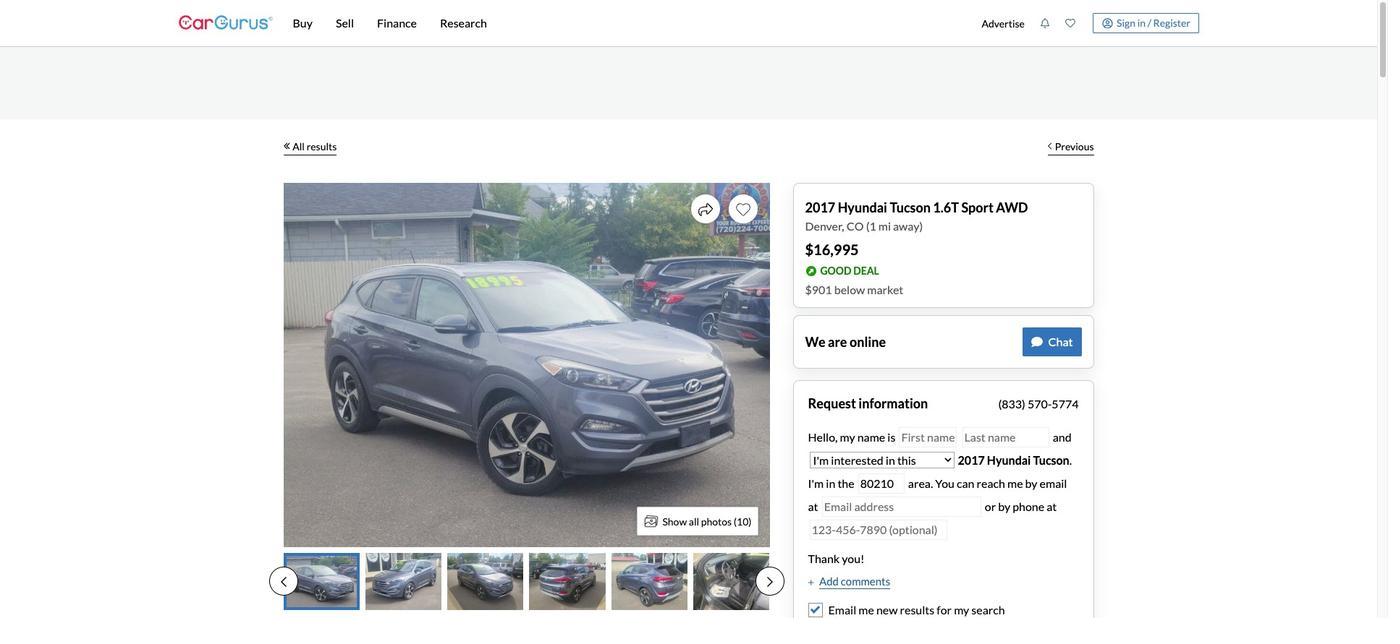 Task type: describe. For each thing, give the bounding box(es) containing it.
market
[[867, 283, 903, 297]]

email
[[1040, 477, 1067, 491]]

sign in / register menu item
[[1083, 13, 1199, 33]]

tucson for 2017 hyundai tucson 1.6t sport awd denver, co (1 mi away)
[[890, 200, 931, 216]]

comments
[[841, 575, 890, 588]]

me inside the area. you can reach me by email at
[[1007, 477, 1023, 491]]

vehicle full photo image
[[283, 183, 770, 548]]

Email address email field
[[822, 497, 981, 518]]

hyundai for 2017 hyundai tucson 1.6t sport awd denver, co (1 mi away)
[[838, 200, 887, 216]]

in inside . i'm in the
[[826, 477, 835, 491]]

sign in / register link
[[1093, 13, 1199, 33]]

(1
[[866, 219, 876, 233]]

or by phone at
[[985, 500, 1057, 514]]

by inside the area. you can reach me by email at
[[1025, 477, 1037, 491]]

all
[[293, 140, 305, 152]]

we are online
[[805, 334, 886, 350]]

view vehicle photo 2 image
[[365, 554, 442, 611]]

advertise
[[982, 17, 1025, 29]]

buy button
[[281, 0, 324, 46]]

1 vertical spatial my
[[954, 603, 969, 617]]

2017 for 2017 hyundai tucson 1.6t sport awd denver, co (1 mi away)
[[805, 200, 835, 216]]

all results
[[293, 140, 337, 152]]

0 horizontal spatial me
[[859, 603, 874, 617]]

570-
[[1028, 397, 1052, 411]]

can
[[957, 477, 974, 491]]

request information
[[808, 396, 928, 412]]

mi
[[878, 219, 891, 233]]

view vehicle photo 4 image
[[529, 554, 606, 611]]

email me new results for my search
[[828, 603, 1005, 617]]

2017 hyundai tucson
[[958, 454, 1069, 468]]

good deal
[[820, 265, 879, 277]]

email
[[828, 603, 856, 617]]

saved cars image
[[1065, 18, 1075, 28]]

finance
[[377, 16, 417, 30]]

away)
[[893, 219, 923, 233]]

open notifications image
[[1040, 18, 1050, 28]]

i'm
[[808, 477, 824, 491]]

good
[[820, 265, 851, 277]]

finance button
[[365, 0, 428, 46]]

buy
[[293, 16, 313, 30]]

prev page image
[[280, 577, 286, 588]]

you!
[[842, 552, 865, 566]]

sell
[[336, 16, 354, 30]]

cargurus logo homepage link image
[[178, 3, 272, 44]]

sell button
[[324, 0, 365, 46]]

Last name field
[[962, 428, 1049, 448]]

new
[[876, 603, 898, 617]]

phone
[[1013, 500, 1044, 514]]

request
[[808, 396, 856, 412]]

show
[[662, 516, 687, 528]]

reach
[[977, 477, 1005, 491]]

research button
[[428, 0, 499, 46]]

show all photos (10) link
[[637, 507, 758, 536]]

online
[[850, 334, 886, 350]]

area. you can reach me by email at
[[808, 477, 1067, 514]]

.
[[1069, 454, 1072, 468]]

chat button
[[1022, 328, 1082, 357]]

thank
[[808, 552, 840, 566]]



Task type: vqa. For each thing, say whether or not it's contained in the screenshot.
"area. You can reach me by email at"
yes



Task type: locate. For each thing, give the bounding box(es) containing it.
tucson up the away)
[[890, 200, 931, 216]]

2017 hyundai tucson 1.6t sport awd denver, co (1 mi away)
[[805, 200, 1028, 233]]

(10)
[[734, 516, 752, 528]]

menu bar containing buy
[[272, 0, 974, 46]]

0 vertical spatial tucson
[[890, 200, 931, 216]]

2017 inside 2017 hyundai tucson 1.6t sport awd denver, co (1 mi away)
[[805, 200, 835, 216]]

in
[[1137, 16, 1146, 29], [826, 477, 835, 491]]

by left email
[[1025, 477, 1037, 491]]

is
[[887, 431, 895, 444]]

results right all
[[307, 140, 337, 152]]

1 horizontal spatial my
[[954, 603, 969, 617]]

1 vertical spatial hyundai
[[987, 454, 1031, 468]]

1.6t
[[933, 200, 959, 216]]

all results link
[[283, 131, 337, 163]]

0 horizontal spatial my
[[840, 431, 855, 444]]

search
[[971, 603, 1005, 617]]

1 horizontal spatial results
[[900, 603, 934, 617]]

1 horizontal spatial at
[[1047, 500, 1057, 514]]

results left for
[[900, 603, 934, 617]]

we
[[805, 334, 825, 350]]

tucson up email
[[1033, 454, 1069, 468]]

5774
[[1052, 397, 1079, 411]]

0 horizontal spatial hyundai
[[838, 200, 887, 216]]

results
[[307, 140, 337, 152], [900, 603, 934, 617]]

1 horizontal spatial in
[[1137, 16, 1146, 29]]

hyundai up co
[[838, 200, 887, 216]]

at
[[808, 500, 818, 514], [1047, 500, 1057, 514]]

hello,
[[808, 431, 838, 444]]

for
[[937, 603, 952, 617]]

1 vertical spatial me
[[859, 603, 874, 617]]

sport
[[961, 200, 994, 216]]

2017 up can
[[958, 454, 985, 468]]

thank you!
[[808, 552, 865, 566]]

at down i'm
[[808, 500, 818, 514]]

view vehicle photo 5 image
[[611, 554, 688, 611]]

are
[[828, 334, 847, 350]]

share image
[[698, 202, 712, 217]]

0 horizontal spatial tucson
[[890, 200, 931, 216]]

view vehicle photo 3 image
[[447, 554, 524, 611]]

1 horizontal spatial tucson
[[1033, 454, 1069, 468]]

First name field
[[899, 428, 957, 448]]

. i'm in the
[[808, 454, 1072, 491]]

tucson for 2017 hyundai tucson
[[1033, 454, 1069, 468]]

hyundai
[[838, 200, 887, 216], [987, 454, 1031, 468]]

in inside menu item
[[1137, 16, 1146, 29]]

2017 up denver,
[[805, 200, 835, 216]]

0 vertical spatial results
[[307, 140, 337, 152]]

area.
[[908, 477, 933, 491]]

1 vertical spatial tucson
[[1033, 454, 1069, 468]]

user icon image
[[1102, 18, 1113, 28]]

me left new
[[859, 603, 874, 617]]

or
[[985, 500, 996, 514]]

my left name
[[840, 431, 855, 444]]

photos
[[701, 516, 732, 528]]

in right i'm
[[826, 477, 835, 491]]

hyundai inside 2017 hyundai tucson 1.6t sport awd denver, co (1 mi away)
[[838, 200, 887, 216]]

1 vertical spatial in
[[826, 477, 835, 491]]

0 horizontal spatial 2017
[[805, 200, 835, 216]]

2 at from the left
[[1047, 500, 1057, 514]]

by
[[1025, 477, 1037, 491], [998, 500, 1010, 514]]

sign in / register
[[1117, 16, 1190, 29]]

view vehicle photo 6 image
[[693, 554, 770, 611]]

at down email
[[1047, 500, 1057, 514]]

0 vertical spatial me
[[1007, 477, 1023, 491]]

chat
[[1048, 335, 1073, 349]]

2017 for 2017 hyundai tucson
[[958, 454, 985, 468]]

add
[[819, 575, 839, 588]]

0 vertical spatial my
[[840, 431, 855, 444]]

comment image
[[1031, 337, 1043, 348]]

my
[[840, 431, 855, 444], [954, 603, 969, 617]]

previous link
[[1042, 131, 1100, 163]]

tucson
[[890, 200, 931, 216], [1033, 454, 1069, 468]]

my right for
[[954, 603, 969, 617]]

information
[[859, 396, 928, 412]]

previous
[[1055, 140, 1094, 152]]

add comments
[[819, 575, 890, 588]]

menu containing sign in / register
[[974, 3, 1199, 43]]

0 vertical spatial in
[[1137, 16, 1146, 29]]

awd
[[996, 200, 1028, 216]]

research
[[440, 16, 487, 30]]

chevron double left image
[[283, 143, 290, 150]]

by right or
[[998, 500, 1010, 514]]

chevron left image
[[1048, 143, 1051, 150]]

hyundai down last name field
[[987, 454, 1031, 468]]

menu
[[974, 3, 1199, 43]]

1 horizontal spatial 2017
[[958, 454, 985, 468]]

0 horizontal spatial at
[[808, 500, 818, 514]]

denver,
[[805, 219, 844, 233]]

cargurus logo homepage link link
[[178, 3, 272, 44]]

and
[[1050, 431, 1071, 444]]

/
[[1148, 16, 1151, 29]]

Phone (optional) telephone field
[[809, 520, 947, 541]]

hyundai for 2017 hyundai tucson
[[987, 454, 1031, 468]]

1 horizontal spatial by
[[1025, 477, 1037, 491]]

1 at from the left
[[808, 500, 818, 514]]

0 vertical spatial hyundai
[[838, 200, 887, 216]]

hello, my name is
[[808, 431, 898, 444]]

sign
[[1117, 16, 1135, 29]]

(833)
[[998, 397, 1025, 411]]

register
[[1153, 16, 1190, 29]]

0 vertical spatial 2017
[[805, 200, 835, 216]]

plus image
[[808, 580, 813, 587]]

deal
[[853, 265, 879, 277]]

next page image
[[767, 577, 773, 588]]

(833) 570-5774
[[998, 397, 1079, 411]]

0 horizontal spatial by
[[998, 500, 1010, 514]]

menu bar
[[272, 0, 974, 46]]

1 horizontal spatial me
[[1007, 477, 1023, 491]]

at inside the area. you can reach me by email at
[[808, 500, 818, 514]]

below
[[834, 283, 865, 297]]

name
[[857, 431, 885, 444]]

me
[[1007, 477, 1023, 491], [859, 603, 874, 617]]

0 horizontal spatial in
[[826, 477, 835, 491]]

Zip code field
[[858, 474, 904, 495]]

tab list
[[269, 554, 784, 611]]

advertise link
[[974, 3, 1032, 43]]

you
[[935, 477, 954, 491]]

2017
[[805, 200, 835, 216], [958, 454, 985, 468]]

show all photos (10)
[[662, 516, 752, 528]]

all
[[689, 516, 699, 528]]

$901
[[805, 283, 832, 297]]

view vehicle photo 1 image
[[283, 554, 360, 611]]

1 horizontal spatial hyundai
[[987, 454, 1031, 468]]

the
[[838, 477, 854, 491]]

1 vertical spatial 2017
[[958, 454, 985, 468]]

1 vertical spatial by
[[998, 500, 1010, 514]]

in left /
[[1137, 16, 1146, 29]]

co
[[847, 219, 864, 233]]

$901 below market
[[805, 283, 903, 297]]

1 vertical spatial results
[[900, 603, 934, 617]]

0 vertical spatial by
[[1025, 477, 1037, 491]]

tucson inside 2017 hyundai tucson 1.6t sport awd denver, co (1 mi away)
[[890, 200, 931, 216]]

me down 2017 hyundai tucson
[[1007, 477, 1023, 491]]

0 horizontal spatial results
[[307, 140, 337, 152]]

add comments button
[[808, 574, 890, 590]]

$16,995
[[805, 241, 859, 258]]



